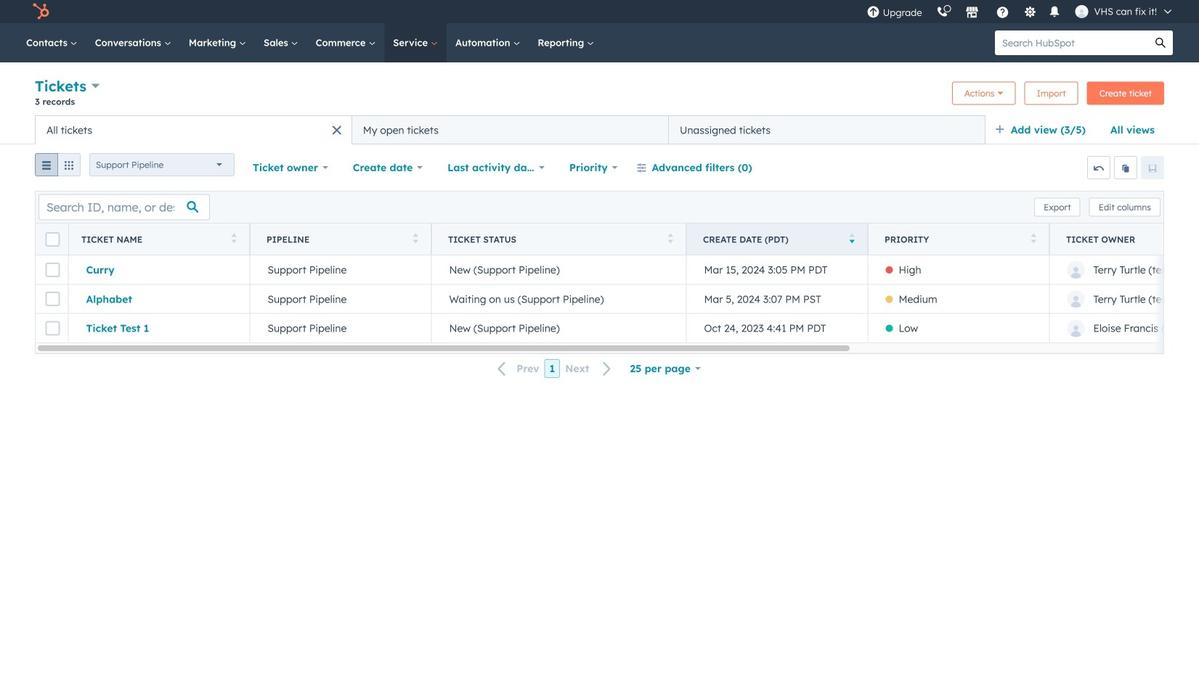 Task type: vqa. For each thing, say whether or not it's contained in the screenshot.
1st caret icon from the bottom of the page
no



Task type: describe. For each thing, give the bounding box(es) containing it.
2 press to sort. image from the left
[[1031, 234, 1037, 244]]

descending sort. press to sort ascending. image
[[850, 234, 855, 244]]

2 press to sort. element from the left
[[413, 234, 418, 246]]

4 press to sort. element from the left
[[1031, 234, 1037, 246]]

1 press to sort. image from the left
[[413, 234, 418, 244]]

1 press to sort. element from the left
[[231, 234, 237, 246]]

Search HubSpot search field
[[995, 31, 1148, 55]]

marketplaces image
[[966, 7, 979, 20]]



Task type: locate. For each thing, give the bounding box(es) containing it.
2 press to sort. image from the left
[[668, 234, 673, 244]]

3 press to sort. element from the left
[[668, 234, 673, 246]]

0 horizontal spatial press to sort. image
[[231, 234, 237, 244]]

Search ID, name, or description search field
[[38, 194, 210, 220]]

pagination navigation
[[489, 359, 621, 379]]

press to sort. element
[[231, 234, 237, 246], [413, 234, 418, 246], [668, 234, 673, 246], [1031, 234, 1037, 246]]

press to sort. image
[[231, 234, 237, 244], [668, 234, 673, 244]]

menu
[[860, 0, 1182, 23]]

banner
[[35, 76, 1164, 115]]

1 horizontal spatial press to sort. image
[[668, 234, 673, 244]]

press to sort. image
[[413, 234, 418, 244], [1031, 234, 1037, 244]]

group
[[35, 153, 81, 182]]

1 press to sort. image from the left
[[231, 234, 237, 244]]

1 horizontal spatial press to sort. image
[[1031, 234, 1037, 244]]

descending sort. press to sort ascending. element
[[850, 234, 855, 246]]

terry turtle image
[[1075, 5, 1089, 18]]

0 horizontal spatial press to sort. image
[[413, 234, 418, 244]]



